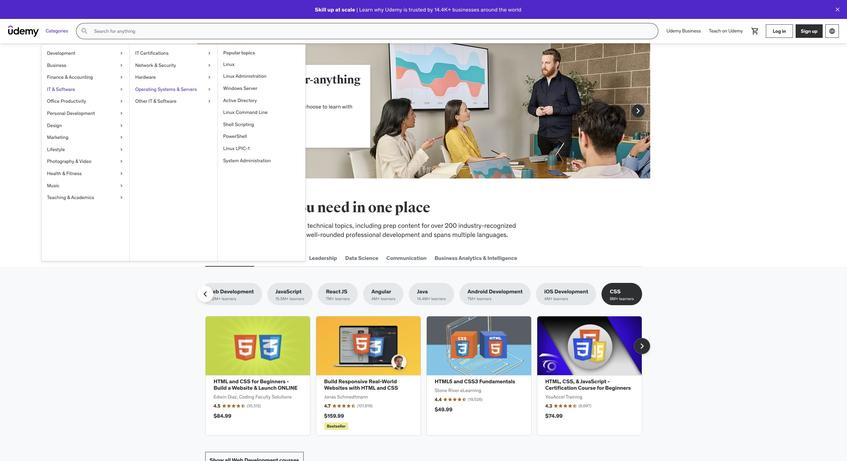 Task type: vqa. For each thing, say whether or not it's contained in the screenshot.
Operating Systems & Servers's xsmall image
yes



Task type: describe. For each thing, give the bounding box(es) containing it.
linux link
[[218, 58, 305, 70]]

web development
[[206, 255, 253, 261]]

covering critical workplace skills to technical topics, including prep content for over 200 industry-recognized certifications, our catalog supports well-rounded professional development and spans multiple languages.
[[205, 222, 516, 239]]

html5 and css3 fundamentals
[[435, 378, 515, 385]]

& up office at the left
[[52, 86, 55, 92]]

windows
[[223, 85, 242, 91]]

data
[[345, 255, 357, 261]]

xsmall image for finance & accounting
[[119, 74, 124, 81]]

- inside html and css for beginners - build a website & launch online
[[287, 378, 289, 385]]

a inside html and css for beginners - build a website & launch online
[[228, 385, 231, 391]]

choose
[[304, 103, 321, 110]]

submit search image
[[81, 27, 89, 35]]

at
[[335, 6, 340, 13]]

development for web development 12.2m+ learners
[[220, 288, 254, 295]]

15.5m+
[[275, 296, 289, 301]]

network & security
[[135, 62, 176, 68]]

for-
[[294, 73, 313, 87]]

operating systems & servers element
[[217, 45, 305, 261]]

learners inside android development 7m+ learners
[[477, 296, 492, 301]]

teach
[[709, 28, 721, 34]]

windows server link
[[218, 83, 305, 95]]

it inside button
[[261, 255, 266, 261]]

learn
[[329, 103, 341, 110]]

operating
[[135, 86, 156, 92]]

build responsive real-world websites with html and css
[[324, 378, 398, 391]]

finance
[[47, 74, 64, 80]]

all the skills you need in one place
[[205, 199, 430, 216]]

sign
[[801, 28, 811, 34]]

web development button
[[205, 250, 254, 266]]

development for web development
[[219, 255, 253, 261]]

to inside build ready-for-anything teams see why leading organizations choose to learn with udemy business.
[[323, 103, 327, 110]]

linux for linux lpic-1
[[223, 145, 235, 151]]

linux for linux administration
[[223, 73, 235, 79]]

& right teaching
[[67, 195, 70, 201]]

& inside button
[[483, 255, 486, 261]]

categories button
[[42, 23, 72, 39]]

productivity
[[61, 98, 86, 104]]

ios
[[544, 288, 553, 295]]

health
[[47, 170, 61, 177]]

web for web development
[[206, 255, 218, 261]]

react
[[326, 288, 341, 295]]

4m+ inside angular 4m+ learners
[[371, 296, 380, 301]]

hardware link
[[130, 71, 217, 83]]

hardware
[[135, 74, 156, 80]]

topics,
[[335, 222, 354, 230]]

it right other
[[148, 98, 152, 104]]

catalog
[[257, 231, 278, 239]]

0 horizontal spatial in
[[352, 199, 366, 216]]

angular
[[371, 288, 391, 295]]

a inside request a demo link
[[256, 128, 259, 135]]

log
[[773, 28, 781, 34]]

video
[[79, 158, 91, 164]]

learners inside "css 9m+ learners"
[[619, 296, 634, 301]]

teach on udemy link
[[705, 23, 747, 39]]

& right the health
[[62, 170, 65, 177]]

previous image
[[200, 289, 211, 300]]

1 horizontal spatial the
[[499, 6, 507, 13]]

with inside build ready-for-anything teams see why leading organizations choose to learn with udemy business.
[[342, 103, 352, 110]]

design
[[47, 122, 62, 128]]

js
[[342, 288, 347, 295]]

security
[[159, 62, 176, 68]]

photography & video
[[47, 158, 91, 164]]

learn
[[359, 6, 373, 13]]

ready-
[[260, 73, 294, 87]]

demo
[[260, 128, 274, 135]]

up for skill
[[327, 6, 334, 13]]

4m+ inside ios development 4m+ learners
[[544, 296, 553, 301]]

active directory link
[[218, 95, 305, 107]]

sign up link
[[796, 24, 823, 38]]

it certifications button
[[260, 250, 302, 266]]

business for business
[[47, 62, 66, 68]]

popular
[[223, 50, 240, 56]]

and inside html and css for beginners - build a website & launch online
[[229, 378, 239, 385]]

one
[[368, 199, 392, 216]]

supports
[[279, 231, 305, 239]]

by
[[427, 6, 433, 13]]

critical
[[232, 222, 252, 230]]

windows server
[[223, 85, 257, 91]]

xsmall image for music
[[119, 182, 124, 189]]

udemy image
[[8, 25, 39, 37]]

shell scripting link
[[218, 119, 305, 131]]

lifestyle link
[[42, 144, 130, 156]]

up for sign
[[812, 28, 818, 34]]

it inside "link"
[[135, 50, 139, 56]]

operating systems & servers
[[135, 86, 197, 92]]

xsmall image for personal development
[[119, 110, 124, 117]]

it up office at the left
[[47, 86, 51, 92]]

intelligence
[[487, 255, 517, 261]]

see
[[229, 103, 239, 110]]

lifestyle
[[47, 146, 65, 152]]

why for teams
[[240, 103, 250, 110]]

administration for linux administration
[[236, 73, 267, 79]]

html inside html and css for beginners - build a website & launch online
[[214, 378, 228, 385]]

shell
[[223, 121, 234, 127]]

log in link
[[766, 24, 793, 38]]

other it & software
[[135, 98, 177, 104]]

css,
[[563, 378, 575, 385]]

build responsive real-world websites with html and css link
[[324, 378, 398, 391]]

skill up at scale | learn why udemy is trusted by 14.4k+ businesses around the world
[[315, 6, 521, 13]]

learners inside ios development 4m+ learners
[[554, 296, 568, 301]]

fundamentals
[[479, 378, 515, 385]]

professional
[[346, 231, 381, 239]]

skill
[[315, 6, 326, 13]]

& left video
[[75, 158, 78, 164]]

css 9m+ learners
[[610, 288, 634, 301]]

learners inside java 14.4m+ learners
[[431, 296, 446, 301]]

android
[[468, 288, 488, 295]]

development for ios development 4m+ learners
[[555, 288, 588, 295]]

html inside build responsive real-world websites with html and css
[[361, 385, 376, 391]]

teaching
[[47, 195, 66, 201]]

& left "servers"
[[177, 86, 180, 92]]

& right the finance
[[65, 74, 68, 80]]

request a demo
[[234, 128, 274, 135]]

system
[[223, 157, 239, 164]]

0 horizontal spatial software
[[56, 86, 75, 92]]

popular topics
[[223, 50, 255, 56]]

udemy business
[[667, 28, 701, 34]]

xsmall image for it certifications
[[207, 50, 212, 57]]

website
[[232, 385, 253, 391]]

css3
[[464, 378, 478, 385]]

and inside build responsive real-world websites with html and css
[[377, 385, 386, 391]]

for inside 'covering critical workplace skills to technical topics, including prep content for over 200 industry-recognized certifications, our catalog supports well-rounded professional development and spans multiple languages.'
[[422, 222, 429, 230]]

close image
[[834, 6, 841, 13]]

beginners inside html and css for beginners - build a website & launch online
[[260, 378, 286, 385]]

spans
[[434, 231, 451, 239]]

- inside html, css, & javascript - certification course for beginners
[[608, 378, 610, 385]]

and inside 'covering critical workplace skills to technical topics, including prep content for over 200 industry-recognized certifications, our catalog supports well-rounded professional development and spans multiple languages.'
[[422, 231, 432, 239]]

build for websites
[[324, 378, 337, 385]]

html5 and css3 fundamentals link
[[435, 378, 515, 385]]

xsmall image for network & security
[[207, 62, 212, 69]]

7m+ for android development
[[468, 296, 476, 301]]

web development 12.2m+ learners
[[207, 288, 254, 301]]

0 vertical spatial skills
[[252, 199, 288, 216]]

learners inside web development 12.2m+ learners
[[222, 296, 236, 301]]

line
[[259, 109, 268, 115]]



Task type: locate. For each thing, give the bounding box(es) containing it.
14.4m+
[[417, 296, 430, 301]]

css inside html and css for beginners - build a website & launch online
[[240, 378, 251, 385]]

finance & accounting
[[47, 74, 93, 80]]

all
[[205, 199, 225, 216]]

html left world
[[361, 385, 376, 391]]

1 horizontal spatial css
[[387, 385, 398, 391]]

2 4m+ from the left
[[544, 296, 553, 301]]

it certifications inside button
[[261, 255, 301, 261]]

1 horizontal spatial html
[[361, 385, 376, 391]]

up left at
[[327, 6, 334, 13]]

2 - from the left
[[608, 378, 610, 385]]

to up supports
[[300, 222, 306, 230]]

xsmall image inside "office productivity" 'link'
[[119, 98, 124, 105]]

1 horizontal spatial why
[[374, 6, 384, 13]]

beginners inside html, css, & javascript - certification course for beginners
[[605, 385, 631, 391]]

linux inside linux lpic-1 link
[[223, 145, 235, 151]]

carousel element containing build ready-for-anything teams
[[197, 43, 650, 179]]

1 vertical spatial up
[[812, 28, 818, 34]]

1 horizontal spatial to
[[323, 103, 327, 110]]

linux for linux command line
[[223, 109, 235, 115]]

0 vertical spatial carousel element
[[197, 43, 650, 179]]

0 vertical spatial business
[[682, 28, 701, 34]]

need
[[317, 199, 350, 216]]

xsmall image inside other it & software link
[[207, 98, 212, 105]]

health & fitness link
[[42, 168, 130, 180]]

xsmall image inside network & security link
[[207, 62, 212, 69]]

certifications inside "link"
[[140, 50, 169, 56]]

0 vertical spatial up
[[327, 6, 334, 13]]

development down "office productivity" 'link'
[[67, 110, 95, 116]]

1
[[248, 145, 250, 151]]

& inside html and css for beginners - build a website & launch online
[[254, 385, 257, 391]]

lpic-
[[236, 145, 248, 151]]

1 horizontal spatial software
[[157, 98, 177, 104]]

5 learners from the left
[[431, 296, 446, 301]]

udemy
[[385, 6, 402, 13], [667, 28, 681, 34], [728, 28, 743, 34], [229, 111, 246, 117]]

development right ios
[[555, 288, 588, 295]]

xsmall image for photography & video
[[119, 158, 124, 165]]

4m+ down ios
[[544, 296, 553, 301]]

2 learners from the left
[[290, 296, 304, 301]]

1 horizontal spatial javascript
[[580, 378, 606, 385]]

beginners right website
[[260, 378, 286, 385]]

2 horizontal spatial for
[[597, 385, 604, 391]]

for right course
[[597, 385, 604, 391]]

1 horizontal spatial certifications
[[267, 255, 301, 261]]

operating systems & servers link
[[130, 83, 217, 95]]

0 vertical spatial administration
[[236, 73, 267, 79]]

web for web development 12.2m+ learners
[[207, 288, 219, 295]]

xsmall image for marketing
[[119, 134, 124, 141]]

0 horizontal spatial up
[[327, 6, 334, 13]]

css inside "css 9m+ learners"
[[610, 288, 621, 295]]

1 vertical spatial carousel element
[[205, 316, 650, 436]]

photography & video link
[[42, 156, 130, 168]]

1 vertical spatial javascript
[[580, 378, 606, 385]]

business left teach
[[682, 28, 701, 34]]

xsmall image inside business link
[[119, 62, 124, 69]]

1 vertical spatial with
[[349, 385, 360, 391]]

xsmall image inside teaching & academics link
[[119, 195, 124, 201]]

linux lpic-1 link
[[218, 143, 305, 155]]

office
[[47, 98, 60, 104]]

development down certifications,
[[219, 255, 253, 261]]

0 horizontal spatial 7m+
[[326, 296, 334, 301]]

content
[[398, 222, 420, 230]]

business
[[682, 28, 701, 34], [47, 62, 66, 68], [435, 255, 458, 261]]

linux for linux
[[223, 61, 235, 67]]

1 horizontal spatial build
[[229, 73, 258, 87]]

xsmall image inside operating systems & servers link
[[207, 86, 212, 93]]

powershell
[[223, 133, 247, 139]]

a left website
[[228, 385, 231, 391]]

0 horizontal spatial css
[[240, 378, 251, 385]]

1 vertical spatial why
[[240, 103, 250, 110]]

2 7m+ from the left
[[468, 296, 476, 301]]

0 vertical spatial in
[[782, 28, 786, 34]]

administration down linux lpic-1 link
[[240, 157, 271, 164]]

around
[[481, 6, 498, 13]]

xsmall image
[[119, 74, 124, 81], [119, 86, 124, 93], [119, 98, 124, 105], [207, 98, 212, 105], [119, 158, 124, 165], [119, 170, 124, 177], [119, 195, 124, 201]]

xsmall image inside "development" link
[[119, 50, 124, 57]]

server
[[244, 85, 257, 91]]

build inside build responsive real-world websites with html and css
[[324, 378, 337, 385]]

business inside button
[[435, 255, 458, 261]]

1 vertical spatial business
[[47, 62, 66, 68]]

css left launch
[[240, 378, 251, 385]]

Search for anything text field
[[93, 25, 650, 37]]

angular 4m+ learners
[[371, 288, 395, 301]]

is
[[403, 6, 407, 13]]

administration for system administration
[[240, 157, 271, 164]]

javascript 15.5m+ learners
[[275, 288, 304, 301]]

- right launch
[[287, 378, 289, 385]]

linux up system
[[223, 145, 235, 151]]

with right learn
[[342, 103, 352, 110]]

1 learners from the left
[[222, 296, 236, 301]]

1 linux from the top
[[223, 61, 235, 67]]

3 linux from the top
[[223, 109, 235, 115]]

linux down the popular
[[223, 61, 235, 67]]

12.2m+
[[207, 296, 221, 301]]

software up the office productivity
[[56, 86, 75, 92]]

development inside web development 12.2m+ learners
[[220, 288, 254, 295]]

1 horizontal spatial for
[[422, 222, 429, 230]]

learners inside javascript 15.5m+ learners
[[290, 296, 304, 301]]

learners inside angular 4m+ learners
[[381, 296, 395, 301]]

javascript right css,
[[580, 378, 606, 385]]

0 horizontal spatial certifications
[[140, 50, 169, 56]]

linux inside the linux "link"
[[223, 61, 235, 67]]

xsmall image for other it & software
[[207, 98, 212, 105]]

1 vertical spatial administration
[[240, 157, 271, 164]]

udemy inside build ready-for-anything teams see why leading organizations choose to learn with udemy business.
[[229, 111, 246, 117]]

certifications,
[[205, 231, 244, 239]]

0 horizontal spatial the
[[227, 199, 249, 216]]

200
[[445, 222, 457, 230]]

xsmall image inside it certifications "link"
[[207, 50, 212, 57]]

1 vertical spatial it certifications
[[261, 255, 301, 261]]

administration
[[236, 73, 267, 79], [240, 157, 271, 164]]

topic filters element
[[197, 283, 642, 305]]

web inside button
[[206, 255, 218, 261]]

xsmall image inside the marketing link
[[119, 134, 124, 141]]

javascript inside html, css, & javascript - certification course for beginners
[[580, 378, 606, 385]]

skills up supports
[[284, 222, 299, 230]]

request
[[234, 128, 255, 135]]

business analytics & intelligence button
[[433, 250, 519, 266]]

business up the finance
[[47, 62, 66, 68]]

xsmall image for it & software
[[119, 86, 124, 93]]

0 vertical spatial to
[[323, 103, 327, 110]]

xsmall image for office productivity
[[119, 98, 124, 105]]

4 linux from the top
[[223, 145, 235, 151]]

4m+
[[371, 296, 380, 301], [544, 296, 553, 301]]

online
[[278, 385, 298, 391]]

& left security
[[154, 62, 157, 68]]

0 vertical spatial a
[[256, 128, 259, 135]]

beginners right course
[[605, 385, 631, 391]]

0 horizontal spatial a
[[228, 385, 231, 391]]

0 vertical spatial it certifications
[[135, 50, 169, 56]]

it certifications link
[[130, 47, 217, 59]]

1 vertical spatial the
[[227, 199, 249, 216]]

css up the '9m+'
[[610, 288, 621, 295]]

0 horizontal spatial 4m+
[[371, 296, 380, 301]]

rounded
[[320, 231, 344, 239]]

3 learners from the left
[[335, 296, 350, 301]]

0 horizontal spatial for
[[252, 378, 259, 385]]

xsmall image for teaching & academics
[[119, 195, 124, 201]]

and
[[422, 231, 432, 239], [229, 378, 239, 385], [454, 378, 463, 385], [377, 385, 386, 391]]

1 horizontal spatial -
[[608, 378, 610, 385]]

1 vertical spatial to
[[300, 222, 306, 230]]

web
[[206, 255, 218, 261], [207, 288, 219, 295]]

office productivity link
[[42, 95, 130, 108]]

0 horizontal spatial to
[[300, 222, 306, 230]]

4m+ down angular
[[371, 296, 380, 301]]

development up 12.2m+
[[220, 288, 254, 295]]

it up network
[[135, 50, 139, 56]]

communication button
[[385, 250, 428, 266]]

0 vertical spatial software
[[56, 86, 75, 92]]

2 horizontal spatial build
[[324, 378, 337, 385]]

skills up workplace
[[252, 199, 288, 216]]

business analytics & intelligence
[[435, 255, 517, 261]]

xsmall image for lifestyle
[[119, 146, 124, 153]]

course
[[578, 385, 596, 391]]

2 vertical spatial business
[[435, 255, 458, 261]]

xsmall image for hardware
[[207, 74, 212, 81]]

teach on udemy
[[709, 28, 743, 34]]

for
[[422, 222, 429, 230], [252, 378, 259, 385], [597, 385, 604, 391]]

why right learn
[[374, 6, 384, 13]]

to inside 'covering critical workplace skills to technical topics, including prep content for over 200 industry-recognized certifications, our catalog supports well-rounded professional development and spans multiple languages.'
[[300, 222, 306, 230]]

teaching & academics
[[47, 195, 94, 201]]

1 horizontal spatial a
[[256, 128, 259, 135]]

0 vertical spatial with
[[342, 103, 352, 110]]

carousel element
[[197, 43, 650, 179], [205, 316, 650, 436]]

leadership
[[309, 255, 337, 261]]

6 learners from the left
[[477, 296, 492, 301]]

1 horizontal spatial beginners
[[605, 385, 631, 391]]

carousel element containing html and css for beginners - build a website & launch online
[[205, 316, 650, 436]]

0 horizontal spatial -
[[287, 378, 289, 385]]

html
[[214, 378, 228, 385], [361, 385, 376, 391]]

0 vertical spatial web
[[206, 255, 218, 261]]

html left website
[[214, 378, 228, 385]]

business link
[[42, 59, 130, 71]]

0 horizontal spatial javascript
[[275, 288, 302, 295]]

certifications up 'network & security'
[[140, 50, 169, 56]]

accounting
[[69, 74, 93, 80]]

linux inside linux command line link
[[223, 109, 235, 115]]

1 vertical spatial software
[[157, 98, 177, 104]]

2 linux from the top
[[223, 73, 235, 79]]

in right 'log'
[[782, 28, 786, 34]]

shopping cart with 0 items image
[[751, 27, 759, 35]]

1 - from the left
[[287, 378, 289, 385]]

linux lpic-1
[[223, 145, 250, 151]]

web inside web development 12.2m+ learners
[[207, 288, 219, 295]]

1 7m+ from the left
[[326, 296, 334, 301]]

anything
[[313, 73, 361, 87]]

for inside html, css, & javascript - certification course for beginners
[[597, 385, 604, 391]]

1 vertical spatial a
[[228, 385, 231, 391]]

1 horizontal spatial 4m+
[[544, 296, 553, 301]]

1 horizontal spatial up
[[812, 28, 818, 34]]

powershell link
[[218, 131, 305, 143]]

7m+ for react js
[[326, 296, 334, 301]]

0 vertical spatial javascript
[[275, 288, 302, 295]]

2 horizontal spatial business
[[682, 28, 701, 34]]

photography
[[47, 158, 74, 164]]

next image
[[637, 341, 647, 352]]

xsmall image inside photography & video link
[[119, 158, 124, 165]]

up right sign
[[812, 28, 818, 34]]

it down catalog
[[261, 255, 266, 261]]

xsmall image inside design link
[[119, 122, 124, 129]]

xsmall image inside "music" link
[[119, 182, 124, 189]]

& inside html, css, & javascript - certification course for beginners
[[576, 378, 579, 385]]

0 horizontal spatial it certifications
[[135, 50, 169, 56]]

7 learners from the left
[[554, 296, 568, 301]]

in up including
[[352, 199, 366, 216]]

html,
[[545, 378, 561, 385]]

7m+ down react
[[326, 296, 334, 301]]

8 learners from the left
[[619, 296, 634, 301]]

xsmall image inside it & software link
[[119, 86, 124, 93]]

learners inside react js 7m+ learners
[[335, 296, 350, 301]]

1 vertical spatial in
[[352, 199, 366, 216]]

request a demo link
[[229, 123, 278, 140]]

html, css, & javascript - certification course for beginners
[[545, 378, 631, 391]]

& right css,
[[576, 378, 579, 385]]

xsmall image
[[119, 50, 124, 57], [207, 50, 212, 57], [119, 62, 124, 69], [207, 62, 212, 69], [207, 74, 212, 81], [207, 86, 212, 93], [119, 110, 124, 117], [119, 122, 124, 129], [119, 134, 124, 141], [119, 146, 124, 153], [119, 182, 124, 189]]

for left online on the bottom of page
[[252, 378, 259, 385]]

development inside android development 7m+ learners
[[489, 288, 523, 295]]

the up critical
[[227, 199, 249, 216]]

xsmall image inside 'personal development' link
[[119, 110, 124, 117]]

a left demo
[[256, 128, 259, 135]]

the left "world"
[[499, 6, 507, 13]]

businesses
[[452, 6, 479, 13]]

it & software
[[47, 86, 75, 92]]

build inside html and css for beginners - build a website & launch online
[[214, 385, 227, 391]]

systems
[[158, 86, 176, 92]]

for inside html and css for beginners - build a website & launch online
[[252, 378, 259, 385]]

administration up server
[[236, 73, 267, 79]]

web up 12.2m+
[[207, 288, 219, 295]]

xsmall image inside finance & accounting link
[[119, 74, 124, 81]]

xsmall image for design
[[119, 122, 124, 129]]

design link
[[42, 120, 130, 132]]

development right android
[[489, 288, 523, 295]]

linux inside the linux administration link
[[223, 73, 235, 79]]

next image
[[633, 106, 643, 116]]

choose a language image
[[829, 28, 836, 34]]

xsmall image inside lifestyle link
[[119, 146, 124, 153]]

with right websites
[[349, 385, 360, 391]]

9m+
[[610, 296, 618, 301]]

xsmall image for operating systems & servers
[[207, 86, 212, 93]]

0 vertical spatial why
[[374, 6, 384, 13]]

1 4m+ from the left
[[371, 296, 380, 301]]

4 learners from the left
[[381, 296, 395, 301]]

0 horizontal spatial why
[[240, 103, 250, 110]]

beginners
[[260, 378, 286, 385], [605, 385, 631, 391]]

over
[[431, 222, 443, 230]]

certifications down supports
[[267, 255, 301, 261]]

office productivity
[[47, 98, 86, 104]]

1 horizontal spatial business
[[435, 255, 458, 261]]

- right course
[[608, 378, 610, 385]]

world
[[508, 6, 521, 13]]

0 vertical spatial the
[[499, 6, 507, 13]]

web down certifications,
[[206, 255, 218, 261]]

0 horizontal spatial beginners
[[260, 378, 286, 385]]

0 vertical spatial certifications
[[140, 50, 169, 56]]

software down systems
[[157, 98, 177, 104]]

javascript
[[275, 288, 302, 295], [580, 378, 606, 385]]

prep
[[383, 222, 396, 230]]

& left launch
[[254, 385, 257, 391]]

xsmall image inside health & fitness link
[[119, 170, 124, 177]]

linux up shell
[[223, 109, 235, 115]]

0 horizontal spatial business
[[47, 62, 66, 68]]

linux up windows
[[223, 73, 235, 79]]

2 horizontal spatial css
[[610, 288, 621, 295]]

for left over
[[422, 222, 429, 230]]

on
[[722, 28, 727, 34]]

why inside build ready-for-anything teams see why leading organizations choose to learn with udemy business.
[[240, 103, 250, 110]]

it certifications down supports
[[261, 255, 301, 261]]

personal development
[[47, 110, 95, 116]]

skills inside 'covering critical workplace skills to technical topics, including prep content for over 200 industry-recognized certifications, our catalog supports well-rounded professional development and spans multiple languages.'
[[284, 222, 299, 230]]

development inside ios development 4m+ learners
[[555, 288, 588, 295]]

1 vertical spatial skills
[[284, 222, 299, 230]]

7m+ inside react js 7m+ learners
[[326, 296, 334, 301]]

teaching & academics link
[[42, 192, 130, 204]]

it certifications up 'network & security'
[[135, 50, 169, 56]]

academics
[[71, 195, 94, 201]]

1 horizontal spatial it certifications
[[261, 255, 301, 261]]

with inside build responsive real-world websites with html and css
[[349, 385, 360, 391]]

javascript inside javascript 15.5m+ learners
[[275, 288, 302, 295]]

launch
[[258, 385, 277, 391]]

why right the see
[[240, 103, 250, 110]]

development inside button
[[219, 255, 253, 261]]

why
[[374, 6, 384, 13], [240, 103, 250, 110]]

xsmall image for health & fitness
[[119, 170, 124, 177]]

why for |
[[374, 6, 384, 13]]

& right analytics at the right bottom of page
[[483, 255, 486, 261]]

1 horizontal spatial in
[[782, 28, 786, 34]]

linux command line link
[[218, 107, 305, 119]]

xsmall image inside hardware 'link'
[[207, 74, 212, 81]]

1 horizontal spatial 7m+
[[468, 296, 476, 301]]

development for personal development
[[67, 110, 95, 116]]

it certifications inside "link"
[[135, 50, 169, 56]]

7m+ inside android development 7m+ learners
[[468, 296, 476, 301]]

& right other
[[153, 98, 156, 104]]

other it & software link
[[130, 95, 217, 108]]

javascript up '15.5m+'
[[275, 288, 302, 295]]

build inside build ready-for-anything teams see why leading organizations choose to learn with udemy business.
[[229, 73, 258, 87]]

software
[[56, 86, 75, 92], [157, 98, 177, 104]]

1 vertical spatial web
[[207, 288, 219, 295]]

scale
[[342, 6, 355, 13]]

build for teams
[[229, 73, 258, 87]]

network
[[135, 62, 153, 68]]

1 vertical spatial certifications
[[267, 255, 301, 261]]

0 horizontal spatial build
[[214, 385, 227, 391]]

including
[[355, 222, 382, 230]]

xsmall image for development
[[119, 50, 124, 57]]

recognized
[[484, 222, 516, 230]]

java 14.4m+ learners
[[417, 288, 446, 301]]

css inside build responsive real-world websites with html and css
[[387, 385, 398, 391]]

7m+ down android
[[468, 296, 476, 301]]

business for business analytics & intelligence
[[435, 255, 458, 261]]

css right "real-"
[[387, 385, 398, 391]]

development link
[[42, 47, 130, 59]]

categories
[[46, 28, 68, 34]]

business down spans
[[435, 255, 458, 261]]

to left learn
[[323, 103, 327, 110]]

development down "categories" dropdown button
[[47, 50, 75, 56]]

development for android development 7m+ learners
[[489, 288, 523, 295]]

0 horizontal spatial html
[[214, 378, 228, 385]]

responsive
[[338, 378, 368, 385]]

certifications inside button
[[267, 255, 301, 261]]

xsmall image for business
[[119, 62, 124, 69]]



